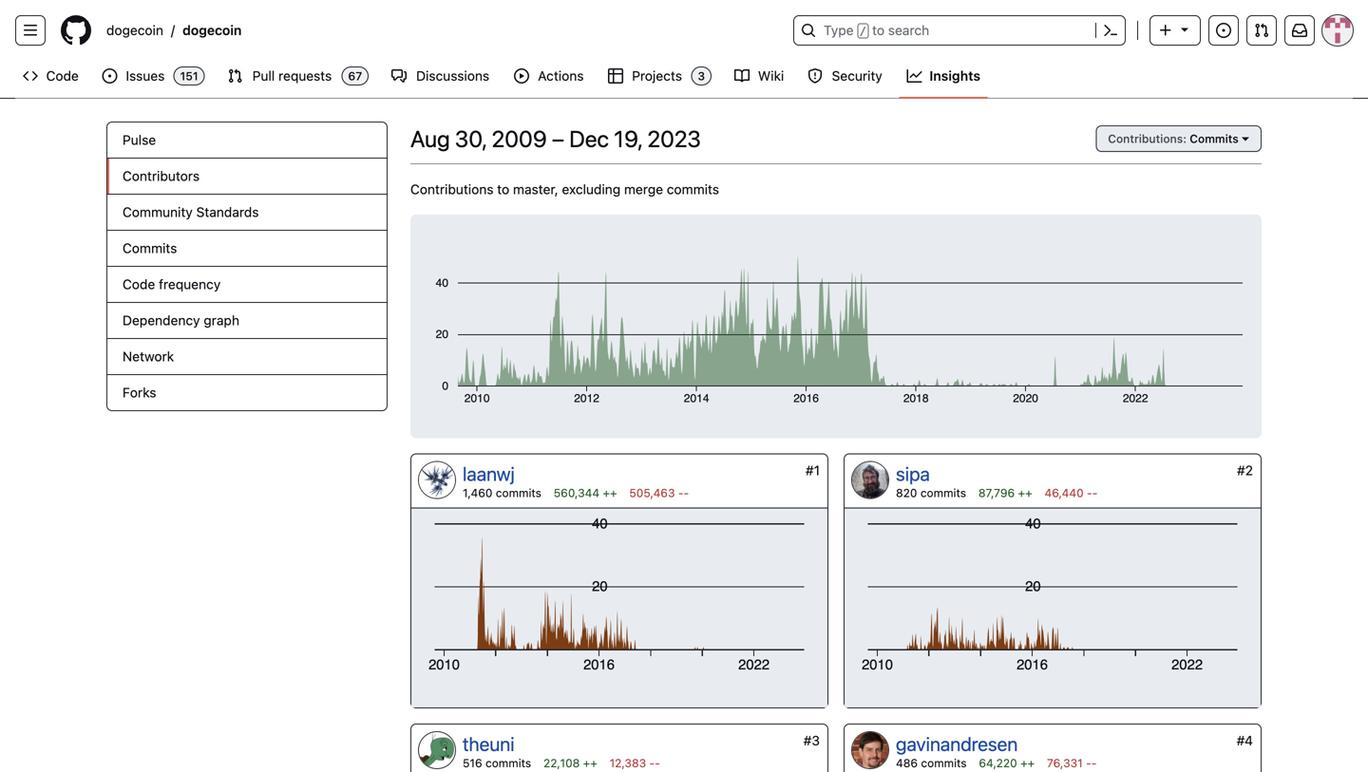 Task type: vqa. For each thing, say whether or not it's contained in the screenshot.
code associated with Code
yes



Task type: locate. For each thing, give the bounding box(es) containing it.
1 horizontal spatial dogecoin
[[183, 22, 242, 38]]

commits down community
[[123, 241, 177, 256]]

code inside the code link
[[46, 68, 79, 84]]

graph image
[[907, 68, 922, 84]]

dogecoin link
[[99, 15, 171, 46], [175, 15, 249, 46]]

commits down laanwj link
[[496, 487, 542, 500]]

commits for laanwj
[[496, 487, 542, 500]]

code frequency link
[[107, 267, 387, 303]]

sipa link
[[896, 463, 931, 485]]

network
[[123, 349, 174, 365]]

commits link
[[107, 231, 387, 267]]

search
[[889, 22, 930, 38]]

0 horizontal spatial git pull request image
[[228, 68, 243, 84]]

aug 30, 2009 – dec 19, 2023
[[411, 125, 701, 152]]

git pull request image
[[1255, 23, 1270, 38], [228, 68, 243, 84]]

dogecoin link up the issues at the left of page
[[99, 15, 171, 46]]

dogecoin
[[106, 22, 163, 38], [183, 22, 242, 38]]

820
[[896, 487, 918, 500]]

dependency graph
[[123, 313, 240, 328]]

++ right 87,796
[[1019, 487, 1033, 500]]

dependency graph link
[[107, 303, 387, 339]]

++ for theuni
[[583, 757, 598, 771]]

0 vertical spatial commits
[[1190, 132, 1239, 145]]

/ inside type / to search
[[860, 25, 867, 38]]

excluding
[[562, 182, 621, 197]]

laanwj
[[463, 463, 515, 485]]

graph
[[204, 313, 240, 328]]

dependency
[[123, 313, 200, 328]]

code
[[46, 68, 79, 84], [123, 277, 155, 292]]

1 vertical spatial to
[[497, 182, 510, 197]]

commits
[[667, 182, 720, 197], [496, 487, 542, 500], [921, 487, 967, 500], [486, 757, 532, 771], [922, 757, 967, 771]]

requests
[[279, 68, 332, 84]]

git pull request image for issue opened icon
[[228, 68, 243, 84]]

++ right 64,220
[[1021, 757, 1035, 771]]

standards
[[196, 204, 259, 220]]

commits down theuni
[[486, 757, 532, 771]]

git pull request image left 'pull'
[[228, 68, 243, 84]]

87,796 ++
[[979, 487, 1033, 500]]

insights element
[[106, 122, 388, 412]]

0 horizontal spatial code
[[46, 68, 79, 84]]

gavinandresen image
[[853, 733, 889, 769]]

/ inside dogecoin / dogecoin
[[171, 22, 175, 38]]

pulse link
[[107, 123, 387, 159]]

516 commits
[[463, 757, 532, 771]]

0 vertical spatial git pull request image
[[1255, 23, 1270, 38]]

to left master,
[[497, 182, 510, 197]]

0 horizontal spatial dogecoin
[[106, 22, 163, 38]]

notifications image
[[1293, 23, 1308, 38]]

1 vertical spatial commits
[[123, 241, 177, 256]]

-
[[679, 487, 684, 500], [684, 487, 689, 500], [1088, 487, 1093, 500], [1093, 487, 1098, 500], [650, 757, 655, 771], [655, 757, 661, 771], [1087, 757, 1092, 771], [1092, 757, 1097, 771]]

commits right contributions:
[[1190, 132, 1239, 145]]

++ right 560,344
[[603, 487, 618, 500]]

shield image
[[808, 68, 823, 84]]

commits down sipa link
[[921, 487, 967, 500]]

table image
[[608, 68, 623, 84]]

code inside code frequency link
[[123, 277, 155, 292]]

sipa
[[896, 463, 931, 485]]

0 horizontal spatial commits
[[123, 241, 177, 256]]

commits down the gavinandresen link
[[922, 757, 967, 771]]

0 horizontal spatial dogecoin link
[[99, 15, 171, 46]]

++ for gavinandresen
[[1021, 757, 1035, 771]]

486 commits link
[[896, 757, 967, 771]]

frequency
[[159, 277, 221, 292]]

issues
[[126, 68, 165, 84]]

to
[[873, 22, 885, 38], [497, 182, 510, 197]]

76,331 --
[[1048, 757, 1097, 771]]

22,108 ++
[[544, 757, 598, 771]]

merge
[[624, 182, 664, 197]]

2 dogecoin link from the left
[[175, 15, 249, 46]]

1 horizontal spatial /
[[860, 25, 867, 38]]

#2
[[1238, 463, 1254, 479]]

discussions link
[[384, 62, 499, 90]]

book image
[[735, 68, 750, 84]]

list
[[99, 15, 782, 46]]

++ for laanwj
[[603, 487, 618, 500]]

1 horizontal spatial to
[[873, 22, 885, 38]]

dogecoin link up 151
[[175, 15, 249, 46]]

dogecoin up the issues at the left of page
[[106, 22, 163, 38]]

code image
[[23, 68, 38, 84]]

laanwj link
[[463, 463, 515, 485]]

1 horizontal spatial commits
[[1190, 132, 1239, 145]]

–
[[552, 125, 565, 152]]

homepage image
[[61, 15, 91, 46]]

dogecoin up 151
[[183, 22, 242, 38]]

0 horizontal spatial to
[[497, 182, 510, 197]]

actions
[[538, 68, 584, 84]]

commits
[[1190, 132, 1239, 145], [123, 241, 177, 256]]

516
[[463, 757, 483, 771]]

1 vertical spatial git pull request image
[[228, 68, 243, 84]]

1 horizontal spatial git pull request image
[[1255, 23, 1270, 38]]

commits for sipa
[[921, 487, 967, 500]]

security
[[832, 68, 883, 84]]

contributions: commits
[[1109, 132, 1239, 145]]

community standards link
[[107, 195, 387, 231]]

code for code frequency
[[123, 277, 155, 292]]

0 horizontal spatial /
[[171, 22, 175, 38]]

code up dependency
[[123, 277, 155, 292]]

22,108
[[544, 757, 580, 771]]

1 horizontal spatial dogecoin link
[[175, 15, 249, 46]]

to left search
[[873, 22, 885, 38]]

1 vertical spatial code
[[123, 277, 155, 292]]

++
[[603, 487, 618, 500], [1019, 487, 1033, 500], [583, 757, 598, 771], [1021, 757, 1035, 771]]

code right "code" image
[[46, 68, 79, 84]]

commits for gavinandresen
[[922, 757, 967, 771]]

46,440 --
[[1045, 487, 1098, 500]]

plus image
[[1159, 23, 1174, 38]]

486 commits
[[896, 757, 967, 771]]

community standards
[[123, 204, 259, 220]]

theuni link
[[463, 734, 515, 756]]

++ right 22,108
[[583, 757, 598, 771]]

projects
[[632, 68, 682, 84]]

git pull request image left notifications image
[[1255, 23, 1270, 38]]

0 vertical spatial code
[[46, 68, 79, 84]]

command palette image
[[1104, 23, 1119, 38]]

64,220
[[980, 757, 1018, 771]]

46,440
[[1045, 487, 1084, 500]]

1 horizontal spatial code
[[123, 277, 155, 292]]



Task type: describe. For each thing, give the bounding box(es) containing it.
contributions to master, excluding merge commits
[[411, 182, 720, 197]]

issue opened image
[[102, 68, 117, 84]]

#4
[[1237, 734, 1254, 749]]

forks
[[123, 385, 156, 401]]

wiki
[[758, 68, 785, 84]]

git pull request image for issue opened image
[[1255, 23, 1270, 38]]

discussions
[[416, 68, 490, 84]]

type / to search
[[824, 22, 930, 38]]

1 dogecoin link from the left
[[99, 15, 171, 46]]

dec
[[570, 125, 609, 152]]

triangle down image
[[1178, 21, 1193, 37]]

list containing dogecoin / dogecoin
[[99, 15, 782, 46]]

master,
[[513, 182, 559, 197]]

insights link
[[900, 62, 989, 90]]

505,463
[[630, 487, 675, 500]]

code link
[[15, 62, 87, 90]]

2009
[[492, 125, 547, 152]]

contributions:
[[1109, 132, 1187, 145]]

1,460 commits
[[463, 487, 542, 500]]

gavinandresen
[[896, 734, 1018, 756]]

play image
[[514, 68, 529, 84]]

560,344 ++
[[554, 487, 618, 500]]

security link
[[801, 62, 892, 90]]

0 vertical spatial to
[[873, 22, 885, 38]]

87,796
[[979, 487, 1015, 500]]

laanwj image
[[419, 462, 455, 499]]

issue opened image
[[1217, 23, 1232, 38]]

forks link
[[107, 375, 387, 411]]

12,383 --
[[610, 757, 661, 771]]

#3
[[804, 734, 820, 749]]

76,331
[[1048, 757, 1083, 771]]

516 commits link
[[463, 757, 532, 771]]

theuni
[[463, 734, 515, 756]]

gavinandresen link
[[896, 734, 1018, 756]]

151
[[180, 69, 198, 83]]

505,463 --
[[630, 487, 689, 500]]

contributions
[[411, 182, 494, 197]]

comment discussion image
[[392, 68, 407, 84]]

1 dogecoin from the left
[[106, 22, 163, 38]]

30,
[[455, 125, 487, 152]]

67
[[348, 69, 362, 83]]

insights
[[930, 68, 981, 84]]

12,383
[[610, 757, 647, 771]]

network link
[[107, 339, 387, 375]]

commits right merge
[[667, 182, 720, 197]]

dogecoin / dogecoin
[[106, 22, 242, 38]]

/ for dogecoin
[[171, 22, 175, 38]]

2023
[[648, 125, 701, 152]]

64,220 ++
[[980, 757, 1035, 771]]

code frequency
[[123, 277, 221, 292]]

theuni image
[[419, 733, 455, 769]]

3
[[698, 69, 705, 83]]

2 dogecoin from the left
[[183, 22, 242, 38]]

486
[[896, 757, 918, 771]]

contributors
[[123, 168, 200, 184]]

pulse
[[123, 132, 156, 148]]

pull requests
[[253, 68, 332, 84]]

19,
[[614, 125, 643, 152]]

actions link
[[507, 62, 593, 90]]

820 commits
[[896, 487, 967, 500]]

820 commits link
[[896, 487, 967, 500]]

contributors link
[[107, 159, 387, 195]]

++ for sipa
[[1019, 487, 1033, 500]]

560,344
[[554, 487, 600, 500]]

/ for type
[[860, 25, 867, 38]]

1,460
[[463, 487, 493, 500]]

#1
[[806, 463, 820, 479]]

type
[[824, 22, 854, 38]]

sipa image
[[853, 462, 889, 499]]

aug
[[411, 125, 450, 152]]

wiki link
[[727, 62, 793, 90]]

commits inside "link"
[[123, 241, 177, 256]]

1,460 commits link
[[463, 487, 542, 500]]

commits for theuni
[[486, 757, 532, 771]]

community
[[123, 204, 193, 220]]

code for code
[[46, 68, 79, 84]]

pull
[[253, 68, 275, 84]]



